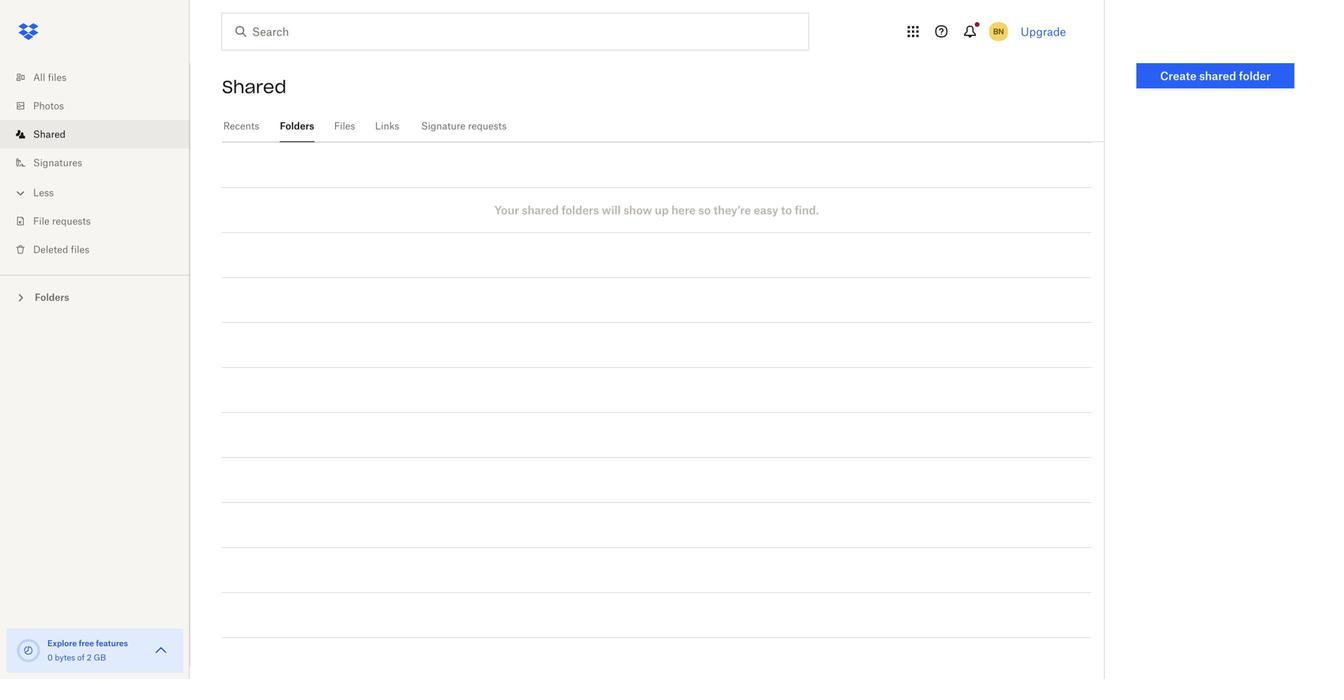 Task type: locate. For each thing, give the bounding box(es) containing it.
up
[[655, 203, 669, 217]]

shared inside 'link'
[[33, 128, 66, 140]]

1 vertical spatial requests
[[52, 215, 91, 227]]

free
[[79, 639, 94, 649]]

explore
[[47, 639, 77, 649]]

files right all
[[48, 72, 66, 83]]

0 vertical spatial shared
[[1199, 69, 1236, 83]]

shared inside button
[[1199, 69, 1236, 83]]

bn button
[[986, 19, 1011, 44]]

photos
[[33, 100, 64, 112]]

recents
[[223, 120, 259, 132]]

requests inside 'tab list'
[[468, 120, 507, 132]]

0 horizontal spatial shared
[[33, 128, 66, 140]]

folders button
[[0, 285, 190, 309]]

2
[[87, 653, 92, 663]]

signature
[[421, 120, 465, 132]]

folders down deleted
[[35, 292, 69, 303]]

dropbox image
[[13, 16, 44, 47]]

shared left "folder"
[[1199, 69, 1236, 83]]

files for all files
[[48, 72, 66, 83]]

files
[[334, 120, 355, 132]]

0 vertical spatial files
[[48, 72, 66, 83]]

tab list containing recents
[[222, 111, 1104, 142]]

0 vertical spatial shared
[[222, 76, 286, 98]]

requests right signature on the top
[[468, 120, 507, 132]]

0 vertical spatial folders
[[280, 120, 314, 132]]

requests inside "list"
[[52, 215, 91, 227]]

requests
[[468, 120, 507, 132], [52, 215, 91, 227]]

folders left files
[[280, 120, 314, 132]]

0 vertical spatial requests
[[468, 120, 507, 132]]

less image
[[13, 185, 28, 201]]

folders
[[280, 120, 314, 132], [35, 292, 69, 303]]

files
[[48, 72, 66, 83], [71, 244, 89, 256]]

to
[[781, 203, 792, 217]]

upgrade link
[[1021, 25, 1066, 38]]

0 horizontal spatial folders
[[35, 292, 69, 303]]

tab list
[[222, 111, 1104, 142]]

1 horizontal spatial shared
[[1199, 69, 1236, 83]]

photos link
[[13, 92, 190, 120]]

1 horizontal spatial requests
[[468, 120, 507, 132]]

folder
[[1239, 69, 1271, 83]]

signatures link
[[13, 149, 190, 177]]

signatures
[[33, 157, 82, 169]]

1 horizontal spatial folders
[[280, 120, 314, 132]]

upgrade
[[1021, 25, 1066, 38]]

signature requests link
[[419, 111, 509, 140]]

list
[[0, 54, 190, 275]]

deleted files link
[[13, 236, 190, 264]]

bytes
[[55, 653, 75, 663]]

folders
[[562, 203, 599, 217]]

folders inside 'tab list'
[[280, 120, 314, 132]]

0 horizontal spatial requests
[[52, 215, 91, 227]]

list containing all files
[[0, 54, 190, 275]]

of
[[77, 653, 85, 663]]

shared
[[222, 76, 286, 98], [33, 128, 66, 140]]

requests right file
[[52, 215, 91, 227]]

1 vertical spatial files
[[71, 244, 89, 256]]

shared
[[1199, 69, 1236, 83], [522, 203, 559, 217]]

will
[[602, 203, 621, 217]]

0 horizontal spatial files
[[48, 72, 66, 83]]

easy
[[754, 203, 778, 217]]

files right deleted
[[71, 244, 89, 256]]

deleted
[[33, 244, 68, 256]]

create shared folder
[[1160, 69, 1271, 83]]

1 vertical spatial folders
[[35, 292, 69, 303]]

shared right your
[[522, 203, 559, 217]]

files for deleted files
[[71, 244, 89, 256]]

0 horizontal spatial shared
[[522, 203, 559, 217]]

1 vertical spatial shared
[[33, 128, 66, 140]]

Search in folder "Dropbox" text field
[[252, 23, 776, 40]]

1 horizontal spatial files
[[71, 244, 89, 256]]

shared up recents "link"
[[222, 76, 286, 98]]

1 vertical spatial shared
[[522, 203, 559, 217]]

shared down photos
[[33, 128, 66, 140]]

gb
[[94, 653, 106, 663]]

quota usage element
[[16, 639, 41, 664]]

your shared folders will show up here so they're easy to find.
[[494, 203, 819, 217]]

all
[[33, 72, 45, 83]]



Task type: vqa. For each thing, say whether or not it's contained in the screenshot.
top Folders
yes



Task type: describe. For each thing, give the bounding box(es) containing it.
they're
[[714, 203, 751, 217]]

recents link
[[222, 111, 261, 140]]

folders inside button
[[35, 292, 69, 303]]

file
[[33, 215, 50, 227]]

all files link
[[13, 63, 190, 92]]

requests for file requests
[[52, 215, 91, 227]]

bn
[[993, 26, 1004, 36]]

signature requests
[[421, 120, 507, 132]]

shared link
[[13, 120, 190, 149]]

0
[[47, 653, 53, 663]]

folders link
[[280, 111, 315, 140]]

explore free features 0 bytes of 2 gb
[[47, 639, 128, 663]]

1 horizontal spatial shared
[[222, 76, 286, 98]]

all files
[[33, 72, 66, 83]]

shared for your
[[522, 203, 559, 217]]

file requests link
[[13, 207, 190, 236]]

features
[[96, 639, 128, 649]]

files link
[[334, 111, 356, 140]]

less
[[33, 187, 54, 199]]

so
[[698, 203, 711, 217]]

deleted files
[[33, 244, 89, 256]]

show
[[624, 203, 652, 217]]

create shared folder button
[[1136, 63, 1294, 89]]

here
[[671, 203, 696, 217]]

links link
[[375, 111, 400, 140]]

requests for signature requests
[[468, 120, 507, 132]]

shared for create
[[1199, 69, 1236, 83]]

find.
[[795, 203, 819, 217]]

create
[[1160, 69, 1197, 83]]

links
[[375, 120, 399, 132]]

shared list item
[[0, 120, 190, 149]]

file requests
[[33, 215, 91, 227]]

your
[[494, 203, 519, 217]]



